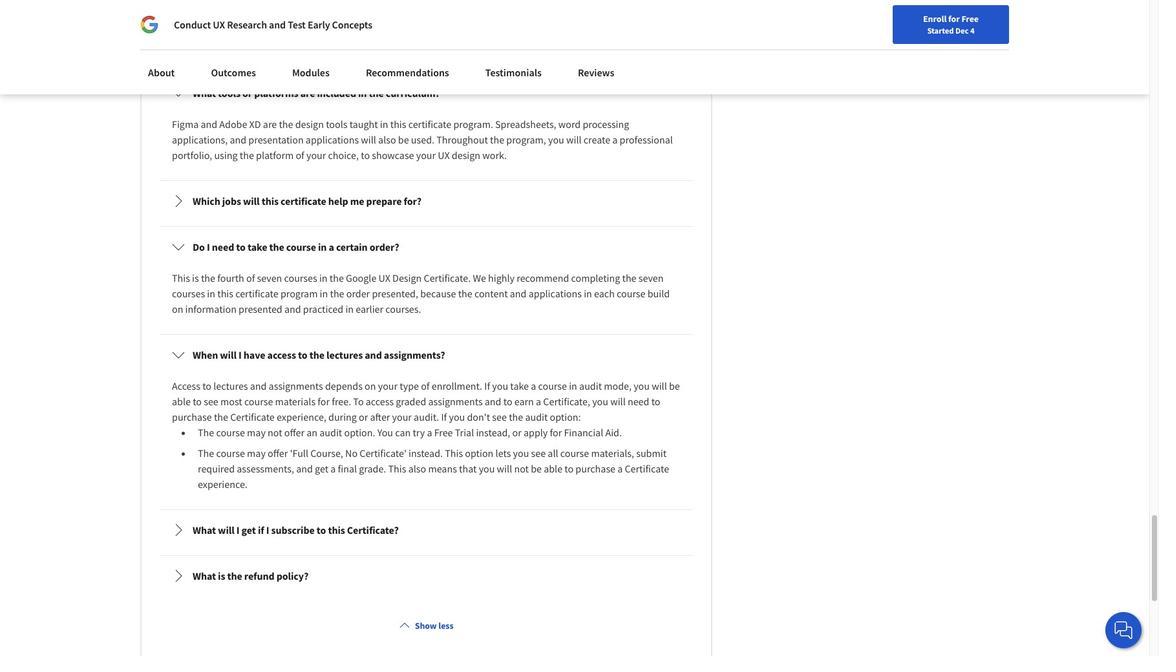 Task type: vqa. For each thing, say whether or not it's contained in the screenshot.
right access
yes



Task type: describe. For each thing, give the bounding box(es) containing it.
is for this
[[192, 272, 199, 285]]

this inside dropdown button
[[328, 524, 345, 537]]

instead.
[[409, 447, 443, 460]]

course up 'required' at the left
[[216, 447, 245, 460]]

about
[[148, 66, 175, 79]]

of inside access to lectures and assignments depends on your type of enrollment. if you take a course in audit mode, you will be able to see most course materials for free. to access graded assignments and to earn a certificate, you will need to purchase the certificate experience, during or after your audit. if you don't see the audit option:
[[421, 380, 430, 393]]

will down mode,
[[610, 395, 626, 408]]

recommendations link
[[358, 58, 457, 87]]

i inside do i need to take the course in a certain order? dropdown button
[[207, 241, 210, 254]]

be inside the course may offer 'full course, no certificate' instead. this option lets you see all course materials, submit required assessments, and get a final grade. this also means that you will not be able to purchase a certificate experience.
[[531, 462, 542, 475]]

is for what
[[218, 570, 225, 583]]

to down 'access'
[[193, 395, 202, 408]]

that
[[459, 462, 477, 475]]

the up 'presentation' on the left top of the page
[[279, 118, 293, 131]]

option.
[[344, 426, 375, 439]]

and down have
[[250, 380, 267, 393]]

you right enrollment. on the left bottom of page
[[492, 380, 508, 393]]

2 horizontal spatial audit
[[579, 380, 602, 393]]

and up applications,
[[201, 118, 217, 131]]

show
[[415, 620, 437, 632]]

the right using
[[240, 149, 254, 162]]

materials
[[275, 395, 316, 408]]

certificate inside access to lectures and assignments depends on your type of enrollment. if you take a course in audit mode, you will be able to see most course materials for free. to access graded assignments and to earn a certificate, you will need to purchase the certificate experience, during or after your audit. if you don't see the audit option:
[[230, 411, 275, 424]]

1 horizontal spatial audit
[[525, 411, 548, 424]]

on inside this is the fourth of seven courses in the google ux design certificate. we highly recommend completing the seven courses in this certificate program in the order presented, because the content and applications in each course build on information presented and practiced in earlier courses.
[[172, 303, 183, 316]]

presented
[[239, 303, 282, 316]]

lectures inside access to lectures and assignments depends on your type of enrollment. if you take a course in audit mode, you will be able to see most course materials for free. to access graded assignments and to earn a certificate, you will need to purchase the certificate experience, during or after your audit. if you don't see the audit option:
[[213, 380, 248, 393]]

all
[[548, 447, 558, 460]]

which
[[193, 195, 220, 208]]

course right all
[[560, 447, 589, 460]]

subscribe
[[271, 524, 315, 537]]

final
[[338, 462, 357, 475]]

test
[[288, 18, 306, 31]]

to up materials on the bottom
[[298, 349, 307, 362]]

the down the most
[[214, 411, 228, 424]]

the up work.
[[490, 133, 504, 146]]

list containing what tools or platforms are included in the curriculum?
[[157, 0, 696, 641]]

this is the fourth of seven courses in the google ux design certificate. we highly recommend completing the seven courses in this certificate program in the order presented, because the content and applications in each course build on information presented and practiced in earlier courses.
[[172, 272, 672, 316]]

experience,
[[277, 411, 326, 424]]

i right 'if'
[[266, 524, 269, 537]]

the left fourth
[[201, 272, 215, 285]]

included
[[317, 87, 356, 100]]

a up 'earn'
[[531, 380, 536, 393]]

program
[[280, 287, 318, 300]]

modules link
[[284, 58, 337, 87]]

lectures inside dropdown button
[[326, 349, 363, 362]]

most
[[220, 395, 242, 408]]

word
[[558, 118, 581, 131]]

need inside dropdown button
[[212, 241, 234, 254]]

your down used.
[[416, 149, 436, 162]]

processing
[[583, 118, 629, 131]]

and left test
[[269, 18, 286, 31]]

you right "lets"
[[513, 447, 529, 460]]

each
[[594, 287, 615, 300]]

your left choice,
[[306, 149, 326, 162]]

0 vertical spatial assignments
[[269, 380, 323, 393]]

what tools or platforms are included in the curriculum?
[[193, 87, 440, 100]]

be inside access to lectures and assignments depends on your type of enrollment. if you take a course in audit mode, you will be able to see most course materials for free. to access graded assignments and to earn a certificate, you will need to purchase the certificate experience, during or after your audit. if you don't see the audit option:
[[669, 380, 680, 393]]

certificate'
[[360, 447, 407, 460]]

1 seven from the left
[[257, 272, 282, 285]]

when will i have access to the lectures and assignments?
[[193, 349, 445, 362]]

1 horizontal spatial assignments
[[428, 395, 483, 408]]

certain
[[336, 241, 368, 254]]

testimonials link
[[478, 58, 549, 87]]

presentation
[[248, 133, 304, 146]]

2 horizontal spatial this
[[445, 447, 463, 460]]

reviews link
[[570, 58, 622, 87]]

enroll
[[923, 13, 947, 25]]

1 vertical spatial design
[[452, 149, 480, 162]]

option
[[465, 447, 493, 460]]

english button
[[878, 0, 956, 42]]

help
[[328, 195, 348, 208]]

certificate,
[[543, 395, 590, 408]]

get inside dropdown button
[[242, 524, 256, 537]]

1 horizontal spatial this
[[388, 462, 406, 475]]

policy?
[[276, 570, 308, 583]]

see inside the course may offer 'full course, no certificate' instead. this option lets you see all course materials, submit required assessments, and get a final grade. this also means that you will not be able to purchase a certificate experience.
[[531, 447, 546, 460]]

assignments?
[[384, 349, 445, 362]]

the for the course may offer 'full course, no certificate' instead. this option lets you see all course materials, submit required assessments, and get a final grade. this also means that you will not be able to purchase a certificate experience.
[[198, 447, 214, 460]]

the left refund
[[227, 570, 242, 583]]

the down certificate.
[[458, 287, 472, 300]]

on inside access to lectures and assignments depends on your type of enrollment. if you take a course in audit mode, you will be able to see most course materials for free. to access graded assignments and to earn a certificate, you will need to purchase the certificate experience, during or after your audit. if you don't see the audit option:
[[365, 380, 376, 393]]

after
[[370, 411, 390, 424]]

mode,
[[604, 380, 632, 393]]

which jobs will this certificate help me prepare for?
[[193, 195, 422, 208]]

0 vertical spatial not
[[268, 426, 282, 439]]

what for what is the refund policy?
[[193, 570, 216, 583]]

for inside access to lectures and assignments depends on your type of enrollment. if you take a course in audit mode, you will be able to see most course materials for free. to access graded assignments and to earn a certificate, you will need to purchase the certificate experience, during or after your audit. if you don't see the audit option:
[[318, 395, 330, 408]]

access
[[172, 380, 200, 393]]

for?
[[404, 195, 422, 208]]

what is the refund policy?
[[193, 570, 308, 583]]

audit.
[[414, 411, 439, 424]]

do i need to take the course in a certain order? button
[[162, 229, 691, 265]]

lets
[[496, 447, 511, 460]]

conduct ux research and test early concepts
[[174, 18, 372, 31]]

take inside access to lectures and assignments depends on your type of enrollment. if you take a course in audit mode, you will be able to see most course materials for free. to access graded assignments and to earn a certificate, you will need to purchase the certificate experience, during or after your audit. if you don't see the audit option:
[[510, 380, 529, 393]]

2 horizontal spatial or
[[512, 426, 522, 439]]

the left google at the top of page
[[330, 272, 344, 285]]

or inside access to lectures and assignments depends on your type of enrollment. if you take a course in audit mode, you will be able to see most course materials for free. to access graded assignments and to earn a certificate, you will need to purchase the certificate experience, during or after your audit. if you don't see the audit option:
[[359, 411, 368, 424]]

the up practiced
[[330, 287, 344, 300]]

order?
[[370, 241, 399, 254]]

not inside the course may offer 'full course, no certificate' instead. this option lets you see all course materials, submit required assessments, and get a final grade. this also means that you will not be able to purchase a certificate experience.
[[514, 462, 529, 475]]

free.
[[332, 395, 351, 408]]

do i need to take the course in a certain order?
[[193, 241, 399, 254]]

reviews
[[578, 66, 614, 79]]

using
[[214, 149, 238, 162]]

and up don't at the left bottom
[[485, 395, 501, 408]]

experience.
[[198, 478, 247, 491]]

recommendations
[[366, 66, 449, 79]]

you down mode,
[[592, 395, 608, 408]]

early
[[308, 18, 330, 31]]

you down option
[[479, 462, 495, 475]]

ux inside figma and adobe xd are the design tools taught in this certificate program. spreadsheets, word processing applications, and presentation applications will also be used. throughout the program, you will create a professional portfolio, using the platform of your choice, to showcase your ux design work.
[[438, 149, 450, 162]]

you
[[377, 426, 393, 439]]

a right try
[[427, 426, 432, 439]]

a right 'earn'
[[536, 395, 541, 408]]

to
[[353, 395, 364, 408]]

are for included
[[300, 87, 315, 100]]

assessments,
[[237, 462, 294, 475]]

a inside dropdown button
[[329, 241, 334, 254]]

the up program
[[269, 241, 284, 254]]

and down program
[[284, 303, 301, 316]]

information
[[185, 303, 237, 316]]

2 vertical spatial for
[[550, 426, 562, 439]]

content
[[474, 287, 508, 300]]

google
[[346, 272, 376, 285]]

aid.
[[605, 426, 622, 439]]

will right when
[[220, 349, 237, 362]]

create
[[584, 133, 610, 146]]

do
[[193, 241, 205, 254]]

chat with us image
[[1113, 620, 1134, 641]]

in inside access to lectures and assignments depends on your type of enrollment. if you take a course in audit mode, you will be able to see most course materials for free. to access graded assignments and to earn a certificate, you will need to purchase the certificate experience, during or after your audit. if you don't see the audit option:
[[569, 380, 577, 393]]

the course may offer 'full course, no certificate' instead. this option lets you see all course materials, submit required assessments, and get a final grade. this also means that you will not be able to purchase a certificate experience.
[[198, 447, 671, 491]]

1 vertical spatial if
[[441, 411, 447, 424]]

presented,
[[372, 287, 418, 300]]

program.
[[453, 118, 493, 131]]

in inside figma and adobe xd are the design tools taught in this certificate program. spreadsheets, word processing applications, and presentation applications will also be used. throughout the program, you will create a professional portfolio, using the platform of your choice, to showcase your ux design work.
[[380, 118, 388, 131]]

0 vertical spatial see
[[204, 395, 218, 408]]

ux inside this is the fourth of seven courses in the google ux design certificate. we highly recommend completing the seven courses in this certificate program in the order presented, because the content and applications in each course build on information presented and practiced in earlier courses.
[[379, 272, 390, 285]]

to right 'access'
[[202, 380, 211, 393]]

research
[[227, 18, 267, 31]]

concepts
[[332, 18, 372, 31]]

depends
[[325, 380, 363, 393]]

i left 'if'
[[236, 524, 240, 537]]

of inside this is the fourth of seven courses in the google ux design certificate. we highly recommend completing the seven courses in this certificate program in the order presented, because the content and applications in each course build on information presented and practiced in earlier courses.
[[246, 272, 255, 285]]

course right the most
[[244, 395, 273, 408]]

tools inside figma and adobe xd are the design tools taught in this certificate program. spreadsheets, word processing applications, and presentation applications will also be used. throughout the program, you will create a professional portfolio, using the platform of your choice, to showcase your ux design work.
[[326, 118, 347, 131]]

outcomes
[[211, 66, 256, 79]]

show notifications image
[[975, 16, 990, 32]]

have
[[244, 349, 265, 362]]

don't
[[467, 411, 490, 424]]

applications,
[[172, 133, 228, 146]]

you up trial
[[449, 411, 465, 424]]

access inside access to lectures and assignments depends on your type of enrollment. if you take a course in audit mode, you will be able to see most course materials for free. to access graded assignments and to earn a certificate, you will need to purchase the certificate experience, during or after your audit. if you don't see the audit option:
[[366, 395, 394, 408]]

to up submit
[[651, 395, 660, 408]]

throughout
[[436, 133, 488, 146]]

testimonials
[[485, 66, 542, 79]]

adobe
[[219, 118, 247, 131]]

an
[[307, 426, 317, 439]]

1 horizontal spatial if
[[484, 380, 490, 393]]

if
[[258, 524, 264, 537]]

showcase
[[372, 149, 414, 162]]

submit
[[636, 447, 667, 460]]

earlier
[[356, 303, 383, 316]]

1 vertical spatial courses
[[172, 287, 205, 300]]

program,
[[506, 133, 546, 146]]



Task type: locate. For each thing, give the bounding box(es) containing it.
1 the from the top
[[198, 426, 214, 439]]

1 vertical spatial lectures
[[213, 380, 248, 393]]

1 horizontal spatial take
[[510, 380, 529, 393]]

1 horizontal spatial able
[[544, 462, 562, 475]]

the up taught
[[369, 87, 384, 100]]

is inside this is the fourth of seven courses in the google ux design certificate. we highly recommend completing the seven courses in this certificate program in the order presented, because the content and applications in each course build on information presented and practiced in earlier courses.
[[192, 272, 199, 285]]

1 horizontal spatial for
[[550, 426, 562, 439]]

2 vertical spatial see
[[531, 447, 546, 460]]

1 horizontal spatial courses
[[284, 272, 317, 285]]

0 vertical spatial take
[[248, 241, 267, 254]]

2 horizontal spatial ux
[[438, 149, 450, 162]]

of inside figma and adobe xd are the design tools taught in this certificate program. spreadsheets, word processing applications, and presentation applications will also be used. throughout the program, you will create a professional portfolio, using the platform of your choice, to showcase your ux design work.
[[296, 149, 304, 162]]

refund
[[244, 570, 274, 583]]

or left the apply
[[512, 426, 522, 439]]

0 horizontal spatial need
[[212, 241, 234, 254]]

will down word
[[566, 133, 582, 146]]

get inside the course may offer 'full course, no certificate' instead. this option lets you see all course materials, submit required assessments, and get a final grade. this also means that you will not be able to purchase a certificate experience.
[[315, 462, 328, 475]]

2 vertical spatial what
[[193, 570, 216, 583]]

able inside the course may offer 'full course, no certificate' instead. this option lets you see all course materials, submit required assessments, and get a final grade. this also means that you will not be able to purchase a certificate experience.
[[544, 462, 562, 475]]

are inside dropdown button
[[300, 87, 315, 100]]

certificate inside figma and adobe xd are the design tools taught in this certificate program. spreadsheets, word processing applications, and presentation applications will also be used. throughout the program, you will create a professional portfolio, using the platform of your choice, to showcase your ux design work.
[[408, 118, 451, 131]]

4
[[970, 25, 975, 36]]

type
[[400, 380, 419, 393]]

show less
[[415, 620, 454, 632]]

1 horizontal spatial be
[[531, 462, 542, 475]]

free
[[961, 13, 979, 25], [434, 426, 453, 439]]

this up "means"
[[445, 447, 463, 460]]

what for what tools or platforms are included in the curriculum?
[[193, 87, 216, 100]]

0 vertical spatial certificate
[[230, 411, 275, 424]]

applications down recommend
[[529, 287, 582, 300]]

financial
[[564, 426, 603, 439]]

1 vertical spatial free
[[434, 426, 453, 439]]

or up option. at left bottom
[[359, 411, 368, 424]]

and down adobe
[[230, 133, 246, 146]]

take up 'earn'
[[510, 380, 529, 393]]

see left all
[[531, 447, 546, 460]]

what down outcomes link
[[193, 87, 216, 100]]

0 vertical spatial design
[[295, 118, 324, 131]]

0 vertical spatial get
[[315, 462, 328, 475]]

0 horizontal spatial free
[[434, 426, 453, 439]]

1 vertical spatial on
[[365, 380, 376, 393]]

a inside figma and adobe xd are the design tools taught in this certificate program. spreadsheets, word processing applications, and presentation applications will also be used. throughout the program, you will create a professional portfolio, using the platform of your choice, to showcase your ux design work.
[[612, 133, 618, 146]]

audit right an
[[320, 426, 342, 439]]

0 vertical spatial or
[[242, 87, 252, 100]]

audit up the apply
[[525, 411, 548, 424]]

the right completing
[[622, 272, 636, 285]]

access up after
[[366, 395, 394, 408]]

what will i get if i subscribe to this certificate?
[[193, 524, 399, 537]]

see up instead,
[[492, 411, 507, 424]]

0 vertical spatial this
[[172, 272, 190, 285]]

0 horizontal spatial or
[[242, 87, 252, 100]]

0 horizontal spatial of
[[246, 272, 255, 285]]

on left information
[[172, 303, 183, 316]]

1 vertical spatial what
[[193, 524, 216, 537]]

figma and adobe xd are the design tools taught in this certificate program. spreadsheets, word processing applications, and presentation applications will also be used. throughout the program, you will create a professional portfolio, using the platform of your choice, to showcase your ux design work.
[[172, 118, 675, 162]]

2 vertical spatial audit
[[320, 426, 342, 439]]

your up 'can'
[[392, 411, 412, 424]]

are right xd
[[263, 118, 277, 131]]

professional
[[620, 133, 673, 146]]

purchase inside access to lectures and assignments depends on your type of enrollment. if you take a course in audit mode, you will be able to see most course materials for free. to access graded assignments and to earn a certificate, you will need to purchase the certificate experience, during or after your audit. if you don't see the audit option:
[[172, 411, 212, 424]]

to
[[361, 149, 370, 162], [236, 241, 246, 254], [298, 349, 307, 362], [202, 380, 211, 393], [193, 395, 202, 408], [503, 395, 512, 408], [651, 395, 660, 408], [565, 462, 573, 475], [317, 524, 326, 537]]

None search field
[[184, 8, 495, 34]]

google image
[[140, 16, 158, 34]]

see left the most
[[204, 395, 218, 408]]

1 what from the top
[[193, 87, 216, 100]]

prepare
[[366, 195, 402, 208]]

0 horizontal spatial design
[[295, 118, 324, 131]]

0 vertical spatial of
[[296, 149, 304, 162]]

we
[[473, 272, 486, 285]]

0 horizontal spatial purchase
[[172, 411, 212, 424]]

1 vertical spatial certificate
[[625, 462, 669, 475]]

when
[[193, 349, 218, 362]]

take
[[248, 241, 267, 254], [510, 380, 529, 393]]

able down all
[[544, 462, 562, 475]]

free inside enroll for free started dec 4
[[961, 13, 979, 25]]

audit
[[579, 380, 602, 393], [525, 411, 548, 424], [320, 426, 342, 439]]

completing
[[571, 272, 620, 285]]

0 horizontal spatial ux
[[213, 18, 225, 31]]

to inside the course may offer 'full course, no certificate' instead. this option lets you see all course materials, submit required assessments, and get a final grade. this also means that you will not be able to purchase a certificate experience.
[[565, 462, 573, 475]]

certificate?
[[347, 524, 399, 537]]

recommend
[[517, 272, 569, 285]]

1 may from the top
[[247, 426, 266, 439]]

this right jobs
[[262, 195, 279, 208]]

this inside this is the fourth of seven courses in the google ux design certificate. we highly recommend completing the seven courses in this certificate program in the order presented, because the content and applications in each course build on information presented and practiced in earlier courses.
[[172, 272, 190, 285]]

of right 'type' on the bottom left of page
[[421, 380, 430, 393]]

1 vertical spatial take
[[510, 380, 529, 393]]

0 vertical spatial offer
[[284, 426, 305, 439]]

spreadsheets,
[[495, 118, 556, 131]]

0 vertical spatial what
[[193, 87, 216, 100]]

1 vertical spatial may
[[247, 447, 266, 460]]

will inside 'dropdown button'
[[243, 195, 260, 208]]

1 vertical spatial tools
[[326, 118, 347, 131]]

certificate inside the course may offer 'full course, no certificate' instead. this option lets you see all course materials, submit required assessments, and get a final grade. this also means that you will not be able to purchase a certificate experience.
[[625, 462, 669, 475]]

may for not
[[247, 426, 266, 439]]

certificate inside this is the fourth of seven courses in the google ux design certificate. we highly recommend completing the seven courses in this certificate program in the order presented, because the content and applications in each course build on information presented and practiced in earlier courses.
[[235, 287, 278, 300]]

about link
[[140, 58, 183, 87]]

1 horizontal spatial is
[[218, 570, 225, 583]]

a down processing
[[612, 133, 618, 146]]

what for what will i get if i subscribe to this certificate?
[[193, 524, 216, 537]]

means
[[428, 462, 457, 475]]

access to lectures and assignments depends on your type of enrollment. if you take a course in audit mode, you will be able to see most course materials for free. to access graded assignments and to earn a certificate, you will need to purchase the certificate experience, during or after your audit. if you don't see the audit option:
[[172, 380, 682, 424]]

can
[[395, 426, 411, 439]]

for up dec
[[948, 13, 960, 25]]

get left 'if'
[[242, 524, 256, 537]]

will left 'if'
[[218, 524, 234, 537]]

i left have
[[239, 349, 242, 362]]

2 horizontal spatial certificate
[[408, 118, 451, 131]]

0 vertical spatial able
[[172, 395, 191, 408]]

certificate
[[408, 118, 451, 131], [281, 195, 326, 208], [235, 287, 278, 300]]

0 horizontal spatial access
[[267, 349, 296, 362]]

a left certain
[[329, 241, 334, 254]]

are down modules link
[[300, 87, 315, 100]]

0 horizontal spatial not
[[268, 426, 282, 439]]

free left trial
[[434, 426, 453, 439]]

the down 'earn'
[[509, 411, 523, 424]]

purchase down 'access'
[[172, 411, 212, 424]]

be up showcase
[[398, 133, 409, 146]]

0 vertical spatial ux
[[213, 18, 225, 31]]

to left 'earn'
[[503, 395, 512, 408]]

1 vertical spatial audit
[[525, 411, 548, 424]]

of
[[296, 149, 304, 162], [246, 272, 255, 285], [421, 380, 430, 393]]

build
[[648, 287, 670, 300]]

list
[[157, 0, 696, 641]]

practiced
[[303, 303, 343, 316]]

and left assignments?
[[365, 349, 382, 362]]

is inside dropdown button
[[218, 570, 225, 583]]

are inside figma and adobe xd are the design tools taught in this certificate program. spreadsheets, word processing applications, and presentation applications will also be used. throughout the program, you will create a professional portfolio, using the platform of your choice, to showcase your ux design work.
[[263, 118, 277, 131]]

0 horizontal spatial courses
[[172, 287, 205, 300]]

for inside enroll for free started dec 4
[[948, 13, 960, 25]]

1 vertical spatial are
[[263, 118, 277, 131]]

for left free.
[[318, 395, 330, 408]]

show less button
[[394, 614, 459, 638]]

curriculum?
[[386, 87, 440, 100]]

the
[[198, 426, 214, 439], [198, 447, 214, 460]]

get down course,
[[315, 462, 328, 475]]

1 vertical spatial of
[[246, 272, 255, 285]]

applications inside this is the fourth of seven courses in the google ux design certificate. we highly recommend completing the seven courses in this certificate program in the order presented, because the content and applications in each course build on information presented and practiced in earlier courses.
[[529, 287, 582, 300]]

tools inside dropdown button
[[218, 87, 240, 100]]

design down throughout
[[452, 149, 480, 162]]

is
[[192, 272, 199, 285], [218, 570, 225, 583]]

is down do
[[192, 272, 199, 285]]

course up certificate,
[[538, 380, 567, 393]]

offer
[[284, 426, 305, 439], [268, 447, 288, 460]]

a
[[612, 133, 618, 146], [329, 241, 334, 254], [531, 380, 536, 393], [536, 395, 541, 408], [427, 426, 432, 439], [331, 462, 336, 475], [617, 462, 623, 475]]

2 vertical spatial or
[[512, 426, 522, 439]]

0 vertical spatial also
[[378, 133, 396, 146]]

2 vertical spatial ux
[[379, 272, 390, 285]]

1 horizontal spatial on
[[365, 380, 376, 393]]

offer inside the course may offer 'full course, no certificate' instead. this option lets you see all course materials, submit required assessments, and get a final grade. this also means that you will not be able to purchase a certificate experience.
[[268, 447, 288, 460]]

what left refund
[[193, 570, 216, 583]]

0 horizontal spatial are
[[263, 118, 277, 131]]

1 horizontal spatial not
[[514, 462, 529, 475]]

2 horizontal spatial of
[[421, 380, 430, 393]]

to right subscribe
[[317, 524, 326, 537]]

to up fourth
[[236, 241, 246, 254]]

assignments
[[269, 380, 323, 393], [428, 395, 483, 408]]

0 horizontal spatial see
[[204, 395, 218, 408]]

enrollment.
[[432, 380, 482, 393]]

no
[[345, 447, 358, 460]]

take inside dropdown button
[[248, 241, 267, 254]]

0 horizontal spatial on
[[172, 303, 183, 316]]

1 vertical spatial be
[[669, 380, 680, 393]]

courses up information
[[172, 287, 205, 300]]

the inside the course may offer 'full course, no certificate' instead. this option lets you see all course materials, submit required assessments, and get a final grade. this also means that you will not be able to purchase a certificate experience.
[[198, 447, 214, 460]]

1 horizontal spatial certificate
[[281, 195, 326, 208]]

1 vertical spatial able
[[544, 462, 562, 475]]

this inside figma and adobe xd are the design tools taught in this certificate program. spreadsheets, word processing applications, and presentation applications will also be used. throughout the program, you will create a professional portfolio, using the platform of your choice, to showcase your ux design work.
[[390, 118, 406, 131]]

access inside dropdown button
[[267, 349, 296, 362]]

be
[[398, 133, 409, 146], [669, 380, 680, 393], [531, 462, 542, 475]]

2 vertical spatial certificate
[[235, 287, 278, 300]]

is left refund
[[218, 570, 225, 583]]

2 horizontal spatial be
[[669, 380, 680, 393]]

and inside when will i have access to the lectures and assignments? dropdown button
[[365, 349, 382, 362]]

i
[[207, 241, 210, 254], [239, 349, 242, 362], [236, 524, 240, 537], [266, 524, 269, 537]]

of right platform
[[296, 149, 304, 162]]

seven up build
[[639, 272, 664, 285]]

assignments up materials on the bottom
[[269, 380, 323, 393]]

may for offer
[[247, 447, 266, 460]]

figma
[[172, 118, 199, 131]]

offer down experience,
[[284, 426, 305, 439]]

certificate down the most
[[230, 411, 275, 424]]

or
[[242, 87, 252, 100], [359, 411, 368, 424], [512, 426, 522, 439]]

certificate inside 'dropdown button'
[[281, 195, 326, 208]]

platform
[[256, 149, 294, 162]]

conduct
[[174, 18, 211, 31]]

outcomes link
[[203, 58, 264, 87]]

also
[[378, 133, 396, 146], [408, 462, 426, 475]]

course right each at the right of page
[[617, 287, 645, 300]]

i right do
[[207, 241, 210, 254]]

0 horizontal spatial assignments
[[269, 380, 323, 393]]

1 horizontal spatial tools
[[326, 118, 347, 131]]

2 may from the top
[[247, 447, 266, 460]]

0 vertical spatial is
[[192, 272, 199, 285]]

0 vertical spatial need
[[212, 241, 234, 254]]

apply
[[524, 426, 548, 439]]

or inside what tools or platforms are included in the curriculum? dropdown button
[[242, 87, 252, 100]]

earn
[[514, 395, 534, 408]]

able inside access to lectures and assignments depends on your type of enrollment. if you take a course in audit mode, you will be able to see most course materials for free. to access graded assignments and to earn a certificate, you will need to purchase the certificate experience, during or after your audit. if you don't see the audit option:
[[172, 395, 191, 408]]

tools left taught
[[326, 118, 347, 131]]

design
[[295, 118, 324, 131], [452, 149, 480, 162]]

0 vertical spatial free
[[961, 13, 979, 25]]

the down practiced
[[309, 349, 324, 362]]

take right do
[[248, 241, 267, 254]]

0 horizontal spatial applications
[[306, 133, 359, 146]]

offer up assessments,
[[268, 447, 288, 460]]

2 vertical spatial this
[[388, 462, 406, 475]]

to right choice,
[[361, 149, 370, 162]]

3 what from the top
[[193, 570, 216, 583]]

dec
[[955, 25, 969, 36]]

0 horizontal spatial certificate
[[230, 411, 275, 424]]

able
[[172, 395, 191, 408], [544, 462, 562, 475]]

course inside this is the fourth of seven courses in the google ux design certificate. we highly recommend completing the seven courses in this certificate program in the order presented, because the content and applications in each course build on information presented and practiced in earlier courses.
[[617, 287, 645, 300]]

need inside access to lectures and assignments depends on your type of enrollment. if you take a course in audit mode, you will be able to see most course materials for free. to access graded assignments and to earn a certificate, you will need to purchase the certificate experience, during or after your audit. if you don't see the audit option:
[[628, 395, 649, 408]]

1 vertical spatial also
[[408, 462, 426, 475]]

this left certificate?
[[328, 524, 345, 537]]

what tools or platforms are included in the curriculum? button
[[162, 75, 691, 111]]

to down financial
[[565, 462, 573, 475]]

2 the from the top
[[198, 447, 214, 460]]

1 vertical spatial access
[[366, 395, 394, 408]]

1 horizontal spatial access
[[366, 395, 394, 408]]

this down certificate'
[[388, 462, 406, 475]]

ux right conduct
[[213, 18, 225, 31]]

0 horizontal spatial audit
[[320, 426, 342, 439]]

you right mode,
[[634, 380, 650, 393]]

0 horizontal spatial get
[[242, 524, 256, 537]]

applications inside figma and adobe xd are the design tools taught in this certificate program. spreadsheets, word processing applications, and presentation applications will also be used. throughout the program, you will create a professional portfolio, using the platform of your choice, to showcase your ux design work.
[[306, 133, 359, 146]]

may inside the course may offer 'full course, no certificate' instead. this option lets you see all course materials, submit required assessments, and get a final grade. this also means that you will not be able to purchase a certificate experience.
[[247, 447, 266, 460]]

this inside this is the fourth of seven courses in the google ux design certificate. we highly recommend completing the seven courses in this certificate program in the order presented, because the content and applications in each course build on information presented and practiced in earlier courses.
[[217, 287, 233, 300]]

are for the
[[263, 118, 277, 131]]

1 horizontal spatial design
[[452, 149, 480, 162]]

2 what from the top
[[193, 524, 216, 537]]

of right fourth
[[246, 272, 255, 285]]

course inside dropdown button
[[286, 241, 316, 254]]

also inside figma and adobe xd are the design tools taught in this certificate program. spreadsheets, word processing applications, and presentation applications will also be used. throughout the program, you will create a professional portfolio, using the platform of your choice, to showcase your ux design work.
[[378, 133, 396, 146]]

will inside the course may offer 'full course, no certificate' instead. this option lets you see all course materials, submit required assessments, and get a final grade. this also means that you will not be able to purchase a certificate experience.
[[497, 462, 512, 475]]

and down the highly
[[510, 287, 527, 300]]

also inside the course may offer 'full course, no certificate' instead. this option lets you see all course materials, submit required assessments, and get a final grade. this also means that you will not be able to purchase a certificate experience.
[[408, 462, 426, 475]]

for down option:
[[550, 426, 562, 439]]

highly
[[488, 272, 515, 285]]

course down the most
[[216, 426, 245, 439]]

1 horizontal spatial also
[[408, 462, 426, 475]]

0 horizontal spatial if
[[441, 411, 447, 424]]

what will i get if i subscribe to this certificate? button
[[162, 512, 691, 548]]

enroll for free started dec 4
[[923, 13, 979, 36]]

course,
[[310, 447, 343, 460]]

certificate up presented
[[235, 287, 278, 300]]

to inside figma and adobe xd are the design tools taught in this certificate program. spreadsheets, word processing applications, and presentation applications will also be used. throughout the program, you will create a professional portfolio, using the platform of your choice, to showcase your ux design work.
[[361, 149, 370, 162]]

will right mode,
[[652, 380, 667, 393]]

applications up choice,
[[306, 133, 359, 146]]

purchase inside the course may offer 'full course, no certificate' instead. this option lets you see all course materials, submit required assessments, and get a final grade. this also means that you will not be able to purchase a certificate experience.
[[576, 462, 615, 475]]

a down materials, at right
[[617, 462, 623, 475]]

the for the course may not offer an audit option. you can try a free trial instead, or apply for financial aid.
[[198, 426, 214, 439]]

course down which jobs will this certificate help me prepare for?
[[286, 241, 316, 254]]

when will i have access to the lectures and assignments? button
[[162, 337, 691, 373]]

what down experience.
[[193, 524, 216, 537]]

1 horizontal spatial of
[[296, 149, 304, 162]]

0 horizontal spatial lectures
[[213, 380, 248, 393]]

1 vertical spatial offer
[[268, 447, 288, 460]]

and inside the course may offer 'full course, no certificate' instead. this option lets you see all course materials, submit required assessments, and get a final grade. this also means that you will not be able to purchase a certificate experience.
[[296, 462, 313, 475]]

platforms
[[254, 87, 298, 100]]

if
[[484, 380, 490, 393], [441, 411, 447, 424]]

2 horizontal spatial for
[[948, 13, 960, 25]]

option:
[[550, 411, 581, 424]]

started
[[927, 25, 954, 36]]

1 vertical spatial the
[[198, 447, 214, 460]]

2 vertical spatial be
[[531, 462, 542, 475]]

0 horizontal spatial able
[[172, 395, 191, 408]]

this inside 'dropdown button'
[[262, 195, 279, 208]]

access right have
[[267, 349, 296, 362]]

0 horizontal spatial this
[[172, 272, 190, 285]]

1 horizontal spatial see
[[492, 411, 507, 424]]

i inside when will i have access to the lectures and assignments? dropdown button
[[239, 349, 242, 362]]

0 horizontal spatial tools
[[218, 87, 240, 100]]

1 vertical spatial for
[[318, 395, 330, 408]]

your left 'type' on the bottom left of page
[[378, 380, 398, 393]]

free inside 'list'
[[434, 426, 453, 439]]

0 horizontal spatial for
[[318, 395, 330, 408]]

need down mode,
[[628, 395, 649, 408]]

0 vertical spatial courses
[[284, 272, 317, 285]]

1 vertical spatial applications
[[529, 287, 582, 300]]

2 vertical spatial of
[[421, 380, 430, 393]]

you inside figma and adobe xd are the design tools taught in this certificate program. spreadsheets, word processing applications, and presentation applications will also be used. throughout the program, you will create a professional portfolio, using the platform of your choice, to showcase your ux design work.
[[548, 133, 564, 146]]

this
[[172, 272, 190, 285], [445, 447, 463, 460], [388, 462, 406, 475]]

0 vertical spatial tools
[[218, 87, 240, 100]]

0 vertical spatial are
[[300, 87, 315, 100]]

tools
[[218, 87, 240, 100], [326, 118, 347, 131]]

able down 'access'
[[172, 395, 191, 408]]

1 vertical spatial this
[[445, 447, 463, 460]]

2 seven from the left
[[639, 272, 664, 285]]

and down 'full
[[296, 462, 313, 475]]

because
[[420, 287, 456, 300]]

work.
[[482, 149, 507, 162]]

a left final
[[331, 462, 336, 475]]

are
[[300, 87, 315, 100], [263, 118, 277, 131]]

0 vertical spatial the
[[198, 426, 214, 439]]

seven up presented
[[257, 272, 282, 285]]

0 horizontal spatial is
[[192, 272, 199, 285]]

1 vertical spatial or
[[359, 411, 368, 424]]

be inside figma and adobe xd are the design tools taught in this certificate program. spreadsheets, word processing applications, and presentation applications will also be used. throughout the program, you will create a professional portfolio, using the platform of your choice, to showcase your ux design work.
[[398, 133, 409, 146]]

get
[[315, 462, 328, 475], [242, 524, 256, 537]]

0 vertical spatial if
[[484, 380, 490, 393]]

will down taught
[[361, 133, 376, 146]]

1 vertical spatial certificate
[[281, 195, 326, 208]]

taught
[[349, 118, 378, 131]]



